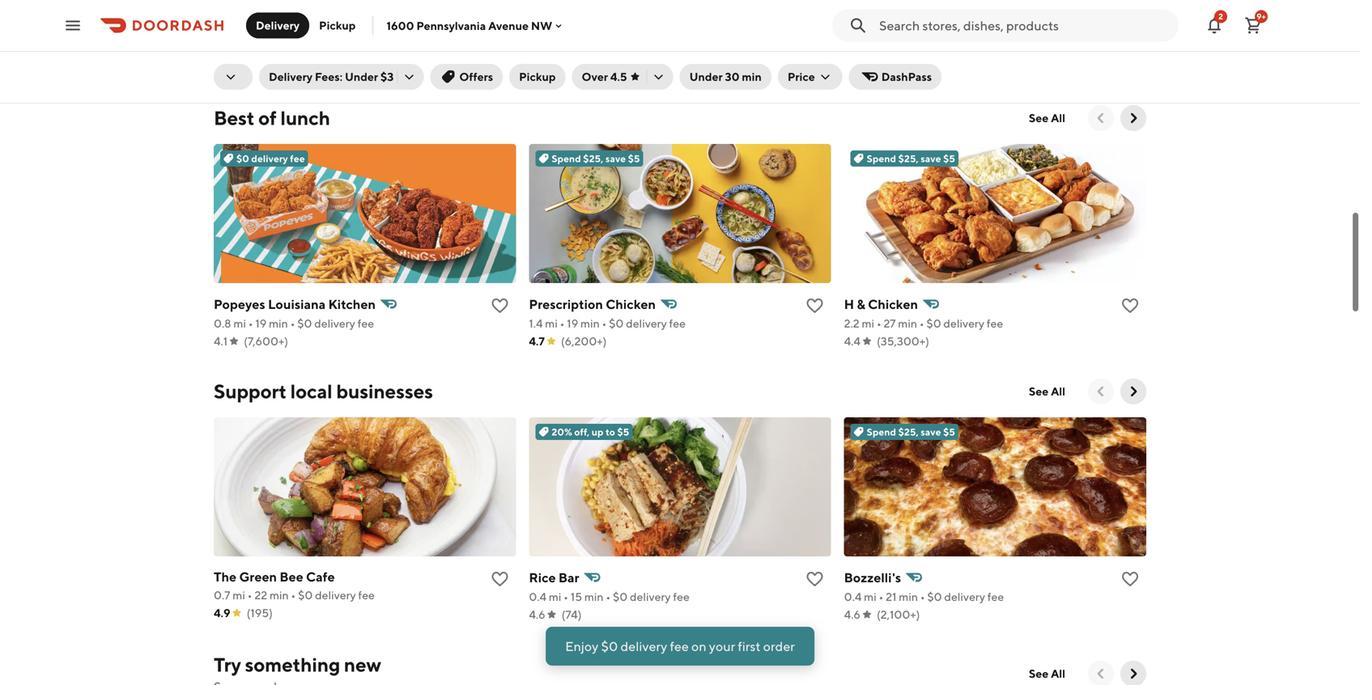 Task type: vqa. For each thing, say whether or not it's contained in the screenshot.
the see all link
yes



Task type: locate. For each thing, give the bounding box(es) containing it.
kitchen
[[328, 297, 376, 312]]

min right 27
[[898, 317, 918, 330]]

0 vertical spatial all
[[1051, 111, 1066, 125]]

mi for rice bar
[[549, 591, 562, 604]]

delivery down 'kitchen' at top
[[314, 317, 355, 330]]

0 vertical spatial pickup button
[[309, 13, 366, 38]]

spend $25, save $5 for best of lunch
[[867, 153, 956, 164]]

something
[[245, 654, 340, 677]]

3 see all from the top
[[1029, 668, 1066, 681]]

• down popeyes on the top left
[[248, 317, 253, 330]]

creative
[[255, 23, 307, 38]]

• down bee
[[291, 589, 296, 603]]

2 see from the top
[[1029, 385, 1049, 398]]

1 all from the top
[[1051, 111, 1066, 125]]

1 vertical spatial pickup
[[519, 70, 556, 83]]

delivery button
[[246, 13, 309, 38]]

min down bee
[[270, 589, 289, 603]]

18
[[886, 43, 897, 57]]

$0
[[236, 153, 249, 164], [601, 639, 618, 655]]

0 horizontal spatial 22
[[255, 589, 267, 603]]

• up (1,200+)
[[564, 43, 569, 57]]

mi right 1.4
[[545, 317, 558, 330]]

delivery
[[313, 43, 354, 57], [631, 43, 672, 57], [945, 43, 986, 57], [251, 153, 288, 164], [314, 317, 355, 330], [626, 317, 667, 330], [944, 317, 985, 330], [315, 589, 356, 603], [630, 591, 671, 604], [945, 591, 986, 604], [621, 639, 668, 655]]

see all for best of lunch
[[1029, 111, 1066, 125]]

mi for bozzelli's
[[864, 591, 877, 604]]

0 vertical spatial previous button of carousel image
[[1093, 110, 1110, 126]]

mi right 0.7
[[233, 589, 245, 603]]

min right 15
[[585, 591, 604, 604]]

1 horizontal spatial pickup
[[519, 70, 556, 83]]

fee inside the green bee cafe 0.7 mi • 22 min • $​0 delivery fee
[[358, 589, 375, 603]]

fee for little sesame
[[988, 43, 1005, 57]]

mi for chopt creative salad co.
[[233, 43, 246, 57]]

4.9
[[214, 607, 231, 620]]

min up (7,600+)
[[269, 317, 288, 330]]

support local businesses
[[214, 380, 433, 403]]

local
[[290, 380, 333, 403]]

h & chicken
[[844, 297, 918, 312]]

delivery down prescription chicken
[[626, 317, 667, 330]]

delivery up enjoy $0 delivery fee on your first order
[[630, 591, 671, 604]]

$0 down the best
[[236, 153, 249, 164]]

min up (1,200+)
[[586, 43, 605, 57]]

$​0 down chopt creative salad co.
[[296, 43, 311, 57]]

2.2 mi • 27 min • $​0 delivery fee
[[844, 317, 1004, 330]]

see
[[1029, 111, 1049, 125], [1029, 385, 1049, 398], [1029, 668, 1049, 681]]

3 see from the top
[[1029, 668, 1049, 681]]

15
[[571, 591, 582, 604]]

4.6 down cosi
[[529, 61, 546, 75]]

4.8
[[844, 61, 861, 75]]

(35,300+)
[[877, 335, 930, 348]]

save for best of lunch
[[921, 153, 942, 164]]

4.6 left the (74)
[[529, 609, 546, 622]]

delivery up over 4.5 button
[[631, 43, 672, 57]]

fee for chopt creative salad co.
[[356, 43, 373, 57]]

1 19 from the left
[[255, 317, 267, 330]]

dashpass
[[882, 70, 932, 83]]

delivery down 0.2 mi • 17 min • $​0 delivery fee
[[269, 70, 313, 83]]

1 horizontal spatial under
[[690, 70, 723, 83]]

22 up (195)
[[255, 589, 267, 603]]

delivery down cafe
[[315, 589, 356, 603]]

next button of carousel image
[[1126, 110, 1142, 126], [1126, 667, 1142, 683]]

price button
[[778, 64, 843, 90]]

delivery left on
[[621, 639, 668, 655]]

mi right 0.6
[[864, 43, 877, 57]]

click to add this store to your saved list image
[[806, 296, 825, 316], [1121, 296, 1140, 316], [806, 570, 825, 590], [1121, 570, 1140, 590]]

0.4 mi • 22 min • $​0 delivery fee
[[529, 43, 691, 57]]

delivery for prescription chicken
[[626, 317, 667, 330]]

$​0 down louisiana
[[297, 317, 312, 330]]

1 see all from the top
[[1029, 111, 1066, 125]]

min right 30
[[742, 70, 762, 83]]

delivery fees: under $3
[[269, 70, 394, 83]]

mi for popeyes louisiana kitchen
[[234, 317, 246, 330]]

1 vertical spatial delivery
[[269, 70, 313, 83]]

delivery inside button
[[256, 19, 300, 32]]

1 vertical spatial see all
[[1029, 385, 1066, 398]]

pickup button
[[309, 13, 366, 38], [510, 64, 566, 90]]

1 horizontal spatial 19
[[567, 317, 578, 330]]

0 vertical spatial $0
[[236, 153, 249, 164]]

click to add this store to your saved list image
[[490, 23, 510, 42], [1121, 23, 1140, 42], [490, 296, 510, 316], [490, 570, 510, 590]]

previous button of carousel image
[[1093, 110, 1110, 126], [1093, 384, 1110, 400]]

mi down cosi
[[549, 43, 562, 57]]

min for rice bar
[[585, 591, 604, 604]]

19 for prescription
[[567, 317, 578, 330]]

delivery for little sesame
[[945, 43, 986, 57]]

min right 17
[[268, 43, 287, 57]]

chicken up 27
[[868, 297, 918, 312]]

see all
[[1029, 111, 1066, 125], [1029, 385, 1066, 398], [1029, 668, 1066, 681]]

2 under from the left
[[690, 70, 723, 83]]

min for popeyes louisiana kitchen
[[269, 317, 288, 330]]

delivery for bozzelli's
[[945, 591, 986, 604]]

under
[[345, 70, 378, 83], [690, 70, 723, 83]]

9+
[[1257, 12, 1266, 21]]

over
[[582, 70, 608, 83]]

pickup button down cosi
[[510, 64, 566, 90]]

pickup up 0.2 mi • 17 min • $​0 delivery fee
[[319, 19, 356, 32]]

4.6 down 0.2
[[214, 61, 230, 75]]

delivery
[[256, 19, 300, 32], [269, 70, 313, 83]]

$​0 down prescription chicken
[[609, 317, 624, 330]]

2 19 from the left
[[567, 317, 578, 330]]

mi right the 0.8
[[234, 317, 246, 330]]

$5
[[628, 153, 640, 164], [944, 153, 956, 164], [617, 427, 629, 438], [944, 427, 956, 438]]

salad
[[309, 23, 343, 38]]

under left '$3'
[[345, 70, 378, 83]]

$​0 down bee
[[298, 589, 313, 603]]

2 see all from the top
[[1029, 385, 1066, 398]]

1 vertical spatial see all link
[[1020, 379, 1076, 405]]

chicken up 1.4 mi • 19 min • $​0 delivery fee
[[606, 297, 656, 312]]

delivery for chopt creative salad co.
[[313, 43, 354, 57]]

enjoy
[[565, 639, 599, 655]]

mi down bozzelli's
[[864, 591, 877, 604]]

spend $25, save $5
[[552, 153, 640, 164], [867, 153, 956, 164], [867, 427, 956, 438]]

1600 pennsylvania avenue nw button
[[387, 19, 565, 32]]

$​0 for prescription chicken
[[609, 317, 624, 330]]

mi for h & chicken
[[862, 317, 875, 330]]

delivery for h & chicken
[[944, 317, 985, 330]]

• up (35,300+) on the right
[[920, 317, 925, 330]]

0.7
[[214, 589, 230, 603]]

1 see all link from the top
[[1020, 105, 1076, 131]]

1.4
[[529, 317, 543, 330]]

delivery right 21
[[945, 591, 986, 604]]

0 horizontal spatial pickup button
[[309, 13, 366, 38]]

0 horizontal spatial 19
[[255, 317, 267, 330]]

1 under from the left
[[345, 70, 378, 83]]

1 see from the top
[[1029, 111, 1049, 125]]

$​0 right 15
[[613, 591, 628, 604]]

1 vertical spatial 22
[[255, 589, 267, 603]]

mi down "rice bar" on the bottom of page
[[549, 591, 562, 604]]

2 vertical spatial see all
[[1029, 668, 1066, 681]]

min for chopt creative salad co.
[[268, 43, 287, 57]]

3 all from the top
[[1051, 668, 1066, 681]]

19 down prescription
[[567, 317, 578, 330]]

delivery down salad
[[313, 43, 354, 57]]

$3
[[381, 70, 394, 83]]

pickup button up 0.2 mi • 17 min • $​0 delivery fee
[[309, 13, 366, 38]]

19
[[255, 317, 267, 330], [567, 317, 578, 330]]

order
[[763, 639, 795, 655]]

• left 18 at the right
[[879, 43, 884, 57]]

0 vertical spatial see all
[[1029, 111, 1066, 125]]

price
[[788, 70, 815, 83]]

1 vertical spatial next button of carousel image
[[1126, 667, 1142, 683]]

mi inside the green bee cafe 0.7 mi • 22 min • $​0 delivery fee
[[233, 589, 245, 603]]

chopt
[[214, 23, 252, 38]]

1.4 mi • 19 min • $​0 delivery fee
[[529, 317, 686, 330]]

2 vertical spatial see
[[1029, 668, 1049, 681]]

4.6 for cosi
[[529, 61, 546, 75]]

$0 right the enjoy
[[601, 639, 618, 655]]

prescription
[[529, 297, 603, 312]]

1 vertical spatial see
[[1029, 385, 1049, 398]]

0.4 down cosi
[[529, 43, 547, 57]]

delivery up 0.2 mi • 17 min • $​0 delivery fee
[[256, 19, 300, 32]]

0.4 down bozzelli's
[[844, 591, 862, 604]]

2 all from the top
[[1051, 385, 1066, 398]]

spend
[[552, 153, 581, 164], [867, 153, 897, 164], [867, 427, 897, 438]]

0.2 mi • 17 min • $​0 delivery fee
[[214, 43, 373, 57]]

enjoy $0 delivery fee on your first order
[[565, 639, 795, 655]]

30
[[725, 70, 740, 83]]

0.4 down rice
[[529, 591, 547, 604]]

0.2
[[214, 43, 231, 57]]

0 vertical spatial see
[[1029, 111, 1049, 125]]

$​0
[[296, 43, 311, 57], [614, 43, 629, 57], [928, 43, 943, 57], [297, 317, 312, 330], [609, 317, 624, 330], [927, 317, 942, 330], [298, 589, 313, 603], [613, 591, 628, 604], [928, 591, 942, 604]]

pickup down cosi
[[519, 70, 556, 83]]

1 horizontal spatial chicken
[[868, 297, 918, 312]]

$​0 up (35,300+) on the right
[[927, 317, 942, 330]]

popeyes louisiana kitchen
[[214, 297, 376, 312]]

$25, for support local businesses
[[899, 427, 919, 438]]

2 previous button of carousel image from the top
[[1093, 384, 1110, 400]]

min right 21
[[899, 591, 918, 604]]

click to add this store to your saved list image for &
[[1121, 296, 1140, 316]]

2 vertical spatial all
[[1051, 668, 1066, 681]]

22 up (1,200+)
[[571, 43, 584, 57]]

22 inside the green bee cafe 0.7 mi • 22 min • $​0 delivery fee
[[255, 589, 267, 603]]

notification bell image
[[1205, 16, 1225, 35]]

mi
[[233, 43, 246, 57], [549, 43, 562, 57], [864, 43, 877, 57], [234, 317, 246, 330], [545, 317, 558, 330], [862, 317, 875, 330], [233, 589, 245, 603], [549, 591, 562, 604], [864, 591, 877, 604]]

the green bee cafe 0.7 mi • 22 min • $​0 delivery fee
[[214, 570, 375, 603]]

save
[[606, 153, 626, 164], [921, 153, 942, 164], [921, 427, 942, 438]]

$25, for best of lunch
[[899, 153, 919, 164]]

min right 18 at the right
[[900, 43, 919, 57]]

0 vertical spatial pickup
[[319, 19, 356, 32]]

27
[[884, 317, 896, 330]]

&
[[857, 297, 866, 312]]

1 vertical spatial all
[[1051, 385, 1066, 398]]

pickup
[[319, 19, 356, 32], [519, 70, 556, 83]]

$​0 up dashpass at the top of the page
[[928, 43, 943, 57]]

sesame
[[880, 23, 926, 38]]

1 vertical spatial $0
[[601, 639, 618, 655]]

the
[[214, 570, 237, 585]]

0 horizontal spatial under
[[345, 70, 378, 83]]

$​0 right 21
[[928, 591, 942, 604]]

louisiana
[[268, 297, 326, 312]]

bozzelli's
[[844, 571, 902, 586]]

under left 30
[[690, 70, 723, 83]]

mi for prescription chicken
[[545, 317, 558, 330]]

• down green
[[248, 589, 252, 603]]

1 next button of carousel image from the top
[[1126, 110, 1142, 126]]

prescription chicken
[[529, 297, 656, 312]]

0 vertical spatial next button of carousel image
[[1126, 110, 1142, 126]]

1 horizontal spatial 22
[[571, 43, 584, 57]]

• up over 4.5
[[607, 43, 612, 57]]

min inside button
[[742, 70, 762, 83]]

0 vertical spatial delivery
[[256, 19, 300, 32]]

delivery for rice bar
[[630, 591, 671, 604]]

1600
[[387, 19, 414, 32]]

2 next button of carousel image from the top
[[1126, 667, 1142, 683]]

mi right 2.2
[[862, 317, 875, 330]]

mi right 0.2
[[233, 43, 246, 57]]

all for best of lunch
[[1051, 111, 1066, 125]]

1600 pennsylvania avenue nw
[[387, 19, 553, 32]]

0.6 mi • 18 min • $​0 delivery fee
[[844, 43, 1005, 57]]

fee for bozzelli's
[[988, 591, 1004, 604]]

save for support local businesses
[[921, 427, 942, 438]]

1 previous button of carousel image from the top
[[1093, 110, 1110, 126]]

0 horizontal spatial chicken
[[606, 297, 656, 312]]

previous button of carousel image
[[1093, 667, 1110, 683]]

0 vertical spatial see all link
[[1020, 105, 1076, 131]]

1 vertical spatial pickup button
[[510, 64, 566, 90]]

delivery inside the green bee cafe 0.7 mi • 22 min • $​0 delivery fee
[[315, 589, 356, 603]]

next button of carousel image
[[1126, 384, 1142, 400]]

$​0 up 4.5 at the left top
[[614, 43, 629, 57]]

0.4 for cosi
[[529, 43, 547, 57]]

1 vertical spatial previous button of carousel image
[[1093, 384, 1110, 400]]

0 horizontal spatial $0
[[236, 153, 249, 164]]

next button of carousel image for best of lunch link
[[1126, 110, 1142, 126]]

0 vertical spatial 22
[[571, 43, 584, 57]]

4.6 down bozzelli's
[[844, 609, 861, 622]]

delivery right 27
[[944, 317, 985, 330]]

delivery down store search: begin typing to search for stores available on doordash text field
[[945, 43, 986, 57]]

19 up (7,600+)
[[255, 317, 267, 330]]

2 see all link from the top
[[1020, 379, 1076, 405]]

see for lunch
[[1029, 111, 1049, 125]]

off,
[[575, 427, 590, 438]]

fee for h & chicken
[[987, 317, 1004, 330]]

$​0 inside the green bee cafe 0.7 mi • 22 min • $​0 delivery fee
[[298, 589, 313, 603]]

Store search: begin typing to search for stores available on DoorDash text field
[[880, 17, 1169, 34]]

•
[[248, 43, 253, 57], [289, 43, 294, 57], [564, 43, 569, 57], [607, 43, 612, 57], [879, 43, 884, 57], [921, 43, 926, 57], [248, 317, 253, 330], [290, 317, 295, 330], [560, 317, 565, 330], [602, 317, 607, 330], [877, 317, 882, 330], [920, 317, 925, 330], [248, 589, 252, 603], [291, 589, 296, 603], [564, 591, 569, 604], [606, 591, 611, 604], [879, 591, 884, 604], [921, 591, 925, 604]]

22
[[571, 43, 584, 57], [255, 589, 267, 603]]

min up (6,200+)
[[581, 317, 600, 330]]

chicken
[[606, 297, 656, 312], [868, 297, 918, 312]]

lunch
[[281, 106, 330, 130]]

2 vertical spatial see all link
[[1020, 662, 1076, 686]]



Task type: describe. For each thing, give the bounding box(es) containing it.
click to add this store to your saved list image for chicken
[[806, 296, 825, 316]]

click to add this store to your saved list image for little sesame
[[1121, 23, 1140, 42]]

click to add this store to your saved list image for popeyes louisiana kitchen
[[490, 296, 510, 316]]

previous button of carousel image for businesses
[[1093, 384, 1110, 400]]

new
[[344, 654, 381, 677]]

support
[[214, 380, 287, 403]]

1 horizontal spatial $0
[[601, 639, 618, 655]]

green
[[239, 570, 277, 585]]

20% off, up to $5
[[552, 427, 629, 438]]

(850+)
[[877, 61, 913, 75]]

of
[[258, 106, 277, 130]]

click to add this store to your saved list image for chopt creative salad co.
[[490, 23, 510, 42]]

fee for popeyes louisiana kitchen
[[358, 317, 374, 330]]

(74)
[[562, 609, 582, 622]]

cafe
[[306, 570, 335, 585]]

• left 21
[[879, 591, 884, 604]]

$​0 for popeyes louisiana kitchen
[[297, 317, 312, 330]]

see for businesses
[[1029, 385, 1049, 398]]

little sesame
[[844, 23, 926, 38]]

• right 21
[[921, 591, 925, 604]]

min for bozzelli's
[[899, 591, 918, 604]]

try something new link
[[214, 653, 381, 686]]

(6,200+)
[[561, 335, 607, 348]]

17
[[255, 43, 265, 57]]

0 horizontal spatial pickup
[[319, 19, 356, 32]]

see all for support local businesses
[[1029, 385, 1066, 398]]

• down popeyes louisiana kitchen
[[290, 317, 295, 330]]

4.7
[[529, 335, 545, 348]]

chopt creative salad co.
[[214, 23, 366, 38]]

delivery for delivery fees: under $3
[[269, 70, 313, 83]]

0.6
[[844, 43, 862, 57]]

businesses
[[336, 380, 433, 403]]

$5 for bozzelli's
[[944, 427, 956, 438]]

open menu image
[[63, 16, 83, 35]]

$​0 for bozzelli's
[[928, 591, 942, 604]]

under inside button
[[690, 70, 723, 83]]

$​0 for little sesame
[[928, 43, 943, 57]]

min for little sesame
[[900, 43, 919, 57]]

• left 27
[[877, 317, 882, 330]]

offers button
[[430, 64, 503, 90]]

rice
[[529, 571, 556, 586]]

best of lunch link
[[214, 105, 330, 131]]

spend for support local businesses
[[867, 427, 897, 438]]

• down the sesame at the top right of page
[[921, 43, 926, 57]]

cosi
[[529, 23, 556, 38]]

• down chopt creative salad co.
[[289, 43, 294, 57]]

0.8 mi • 19 min • $​0 delivery fee
[[214, 317, 374, 330]]

4.6 for rice bar
[[529, 609, 546, 622]]

pennsylvania
[[417, 19, 486, 32]]

under 30 min
[[690, 70, 762, 83]]

see all link for lunch
[[1020, 105, 1076, 131]]

3 see all link from the top
[[1020, 662, 1076, 686]]

first
[[738, 639, 761, 655]]

4.5
[[611, 70, 627, 83]]

$​0 for chopt creative salad co.
[[296, 43, 311, 57]]

$​0 for h & chicken
[[927, 317, 942, 330]]

next button of carousel image for try something new link
[[1126, 667, 1142, 683]]

• left 15
[[564, 591, 569, 604]]

offers
[[459, 70, 493, 83]]

fee for cosi
[[675, 43, 691, 57]]

min for cosi
[[586, 43, 605, 57]]

0.4 for bozzelli's
[[844, 591, 862, 604]]

min for prescription chicken
[[581, 317, 600, 330]]

click to add this store to your saved list image for bar
[[806, 570, 825, 590]]

4.6 for bozzelli's
[[844, 609, 861, 622]]

support local businesses link
[[214, 379, 433, 405]]

(1,200+)
[[562, 61, 605, 75]]

over 4.5
[[582, 70, 627, 83]]

4.1
[[214, 335, 228, 348]]

to
[[606, 427, 615, 438]]

mi for little sesame
[[864, 43, 877, 57]]

• left 17
[[248, 43, 253, 57]]

0.4 mi • 15 min • $​0 delivery fee
[[529, 591, 690, 604]]

co.
[[345, 23, 366, 38]]

delivery for delivery
[[256, 19, 300, 32]]

little
[[844, 23, 877, 38]]

h
[[844, 297, 855, 312]]

4.6 for chopt creative salad co.
[[214, 61, 230, 75]]

your
[[709, 639, 736, 655]]

under 30 min button
[[680, 64, 772, 90]]

0.4 mi • 21 min • $​0 delivery fee
[[844, 591, 1004, 604]]

spend for best of lunch
[[867, 153, 897, 164]]

nw
[[531, 19, 553, 32]]

best
[[214, 106, 255, 130]]

rice bar
[[529, 571, 579, 586]]

all for support local businesses
[[1051, 385, 1066, 398]]

0.8
[[214, 317, 231, 330]]

$​0 for cosi
[[614, 43, 629, 57]]

min for h & chicken
[[898, 317, 918, 330]]

$5 for h & chicken
[[944, 153, 956, 164]]

fee for rice bar
[[673, 591, 690, 604]]

20%
[[552, 427, 572, 438]]

previous button of carousel image for lunch
[[1093, 110, 1110, 126]]

up
[[592, 427, 604, 438]]

$​0 for rice bar
[[613, 591, 628, 604]]

$0 delivery fee
[[236, 153, 305, 164]]

2.2
[[844, 317, 860, 330]]

9+ button
[[1237, 9, 1270, 42]]

• right 15
[[606, 591, 611, 604]]

see all link for businesses
[[1020, 379, 1076, 405]]

try
[[214, 654, 241, 677]]

$5 for prescription chicken
[[628, 153, 640, 164]]

1 items, open order cart image
[[1244, 16, 1263, 35]]

4.4
[[844, 335, 861, 348]]

delivery for cosi
[[631, 43, 672, 57]]

(900+)
[[246, 61, 283, 75]]

over 4.5 button
[[572, 64, 673, 90]]

• down prescription chicken
[[602, 317, 607, 330]]

2 chicken from the left
[[868, 297, 918, 312]]

21
[[886, 591, 897, 604]]

popeyes
[[214, 297, 265, 312]]

1 chicken from the left
[[606, 297, 656, 312]]

fee for prescription chicken
[[669, 317, 686, 330]]

mi for cosi
[[549, 43, 562, 57]]

2
[[1219, 12, 1224, 21]]

delivery for popeyes louisiana kitchen
[[314, 317, 355, 330]]

fees:
[[315, 70, 343, 83]]

try something new
[[214, 654, 381, 677]]

19 for popeyes
[[255, 317, 267, 330]]

delivery down best of lunch link
[[251, 153, 288, 164]]

avenue
[[488, 19, 529, 32]]

• down prescription
[[560, 317, 565, 330]]

1 horizontal spatial pickup button
[[510, 64, 566, 90]]

spend $25, save $5 for support local businesses
[[867, 427, 956, 438]]

(7,600+)
[[244, 335, 288, 348]]

best of lunch
[[214, 106, 330, 130]]

0.4 for rice bar
[[529, 591, 547, 604]]

bee
[[280, 570, 303, 585]]

(195)
[[247, 607, 273, 620]]

min inside the green bee cafe 0.7 mi • 22 min • $​0 delivery fee
[[270, 589, 289, 603]]



